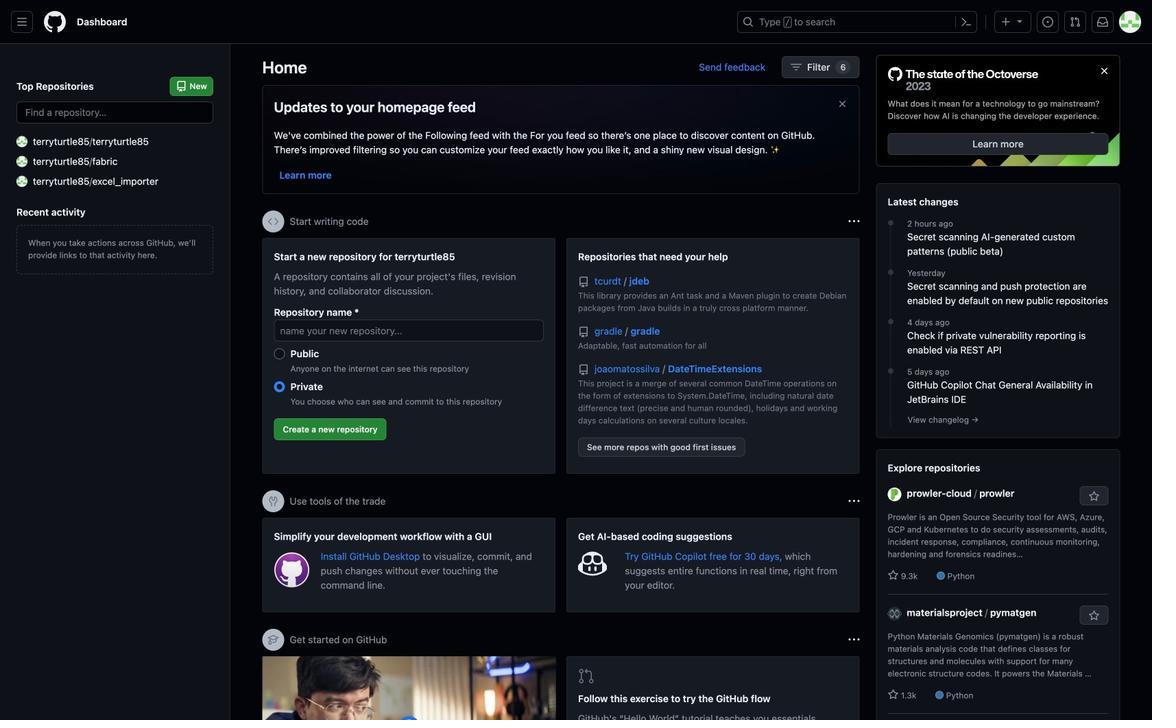 Task type: vqa. For each thing, say whether or not it's contained in the screenshot.
gear icon within Select assignees Element
no



Task type: describe. For each thing, give the bounding box(es) containing it.
filter image
[[791, 62, 802, 73]]

2 repo image from the top
[[578, 327, 589, 338]]

get ai-based coding suggestions element
[[566, 518, 860, 612]]

terryturtle85 image
[[16, 136, 27, 147]]

1 repo image from the top
[[578, 277, 589, 288]]

close image
[[1099, 65, 1110, 76]]

explore element
[[876, 55, 1120, 720]]

triangle down image
[[1014, 15, 1025, 26]]

notifications image
[[1097, 16, 1108, 27]]

repositories that need your help element
[[566, 238, 860, 474]]

start a new repository element
[[262, 238, 555, 474]]

github desktop image
[[274, 552, 310, 588]]

name your new repository... text field
[[274, 320, 544, 341]]

star this repository image for the @prowler-cloud profile image
[[1089, 491, 1100, 502]]

Find a repository… text field
[[16, 101, 213, 123]]

simplify your development workflow with a gui element
[[262, 518, 555, 612]]

code image
[[268, 216, 279, 227]]

star image
[[888, 570, 899, 581]]

repo image
[[578, 364, 589, 375]]

@prowler-cloud profile image
[[888, 488, 901, 501]]

mortar board image
[[268, 634, 279, 645]]

x image
[[837, 98, 848, 109]]

git pull request image
[[578, 668, 595, 684]]

@materialsproject profile image
[[888, 607, 901, 621]]

why am i seeing this? image for the try the github flow element
[[849, 634, 860, 645]]

none radio inside start a new repository element
[[274, 381, 285, 392]]

1 dot fill image from the top
[[885, 217, 896, 228]]

explore repositories navigation
[[876, 449, 1120, 720]]

try the github flow element
[[566, 656, 860, 720]]

plus image
[[1000, 16, 1011, 27]]



Task type: locate. For each thing, give the bounding box(es) containing it.
excel_importer image
[[16, 176, 27, 187]]

Top Repositories search field
[[16, 101, 213, 123]]

fabric image
[[16, 156, 27, 167]]

0 vertical spatial why am i seeing this? image
[[849, 496, 860, 507]]

0 vertical spatial dot fill image
[[885, 217, 896, 228]]

1 vertical spatial dot fill image
[[885, 366, 896, 377]]

dot fill image
[[885, 267, 896, 278], [885, 366, 896, 377]]

0 vertical spatial dot fill image
[[885, 267, 896, 278]]

none radio inside start a new repository element
[[274, 348, 285, 359]]

star this repository image for @materialsproject profile image
[[1089, 610, 1100, 621]]

why am i seeing this? image
[[849, 496, 860, 507], [849, 634, 860, 645]]

repo image
[[578, 277, 589, 288], [578, 327, 589, 338]]

None radio
[[274, 381, 285, 392]]

play image
[[400, 719, 417, 720]]

2 dot fill image from the top
[[885, 366, 896, 377]]

what is github? element
[[260, 655, 558, 720]]

git pull request image
[[1070, 16, 1081, 27]]

None radio
[[274, 348, 285, 359]]

0 vertical spatial star this repository image
[[1089, 491, 1100, 502]]

homepage image
[[44, 11, 66, 33]]

star this repository image
[[1089, 491, 1100, 502], [1089, 610, 1100, 621]]

1 why am i seeing this? image from the top
[[849, 496, 860, 507]]

2 star this repository image from the top
[[1089, 610, 1100, 621]]

issue opened image
[[1042, 16, 1053, 27]]

star image
[[888, 689, 899, 700]]

2 dot fill image from the top
[[885, 316, 896, 327]]

1 vertical spatial star this repository image
[[1089, 610, 1100, 621]]

1 vertical spatial dot fill image
[[885, 316, 896, 327]]

command palette image
[[961, 16, 972, 27]]

what is github? image
[[260, 655, 558, 720]]

github logo image
[[888, 67, 1039, 92]]

why am i seeing this? image for get ai-based coding suggestions 'element'
[[849, 496, 860, 507]]

1 vertical spatial repo image
[[578, 327, 589, 338]]

2 why am i seeing this? image from the top
[[849, 634, 860, 645]]

1 vertical spatial why am i seeing this? image
[[849, 634, 860, 645]]

1 star this repository image from the top
[[1089, 491, 1100, 502]]

tools image
[[268, 496, 279, 507]]

0 vertical spatial repo image
[[578, 277, 589, 288]]

why am i seeing this? image
[[849, 216, 860, 227]]

1 dot fill image from the top
[[885, 267, 896, 278]]

dot fill image
[[885, 217, 896, 228], [885, 316, 896, 327]]



